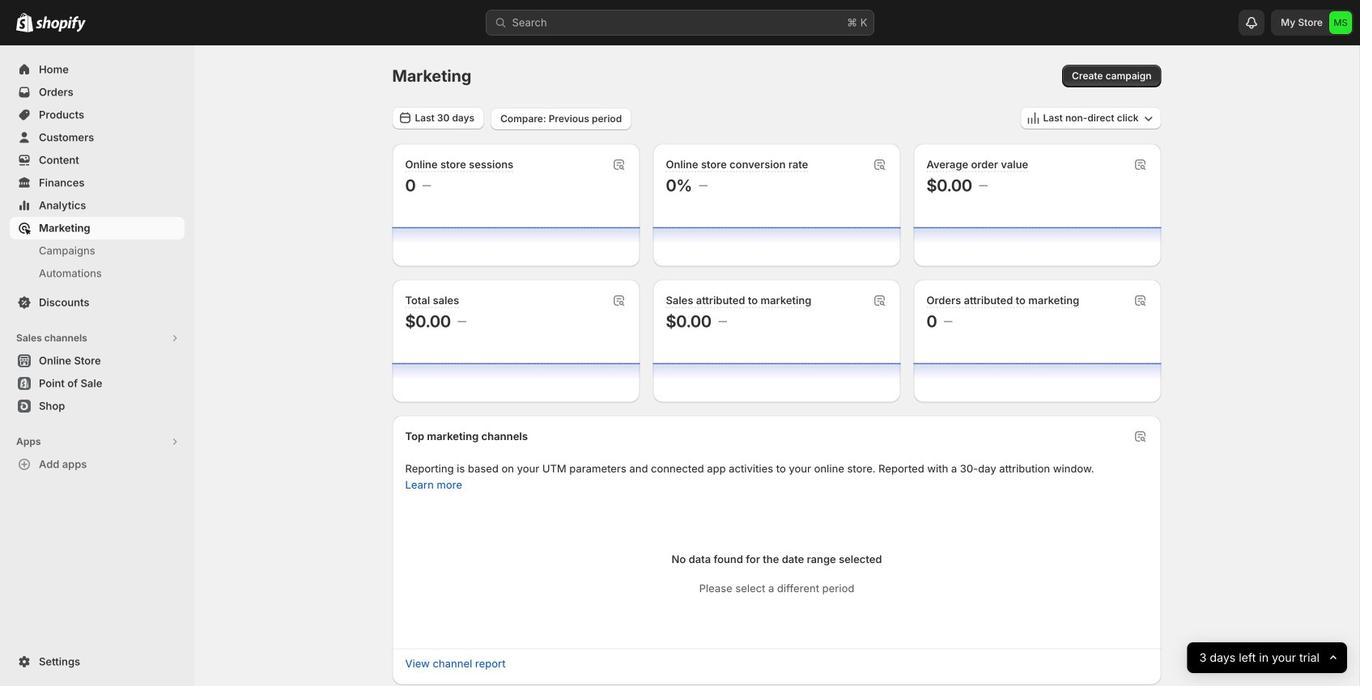 Task type: describe. For each thing, give the bounding box(es) containing it.
my store image
[[1330, 11, 1352, 34]]



Task type: vqa. For each thing, say whether or not it's contained in the screenshot.
TAX EXEMPTIONS
no



Task type: locate. For each thing, give the bounding box(es) containing it.
shopify image
[[16, 13, 33, 32], [36, 16, 86, 32]]

0 horizontal spatial shopify image
[[16, 13, 33, 32]]

1 horizontal spatial shopify image
[[36, 16, 86, 32]]



